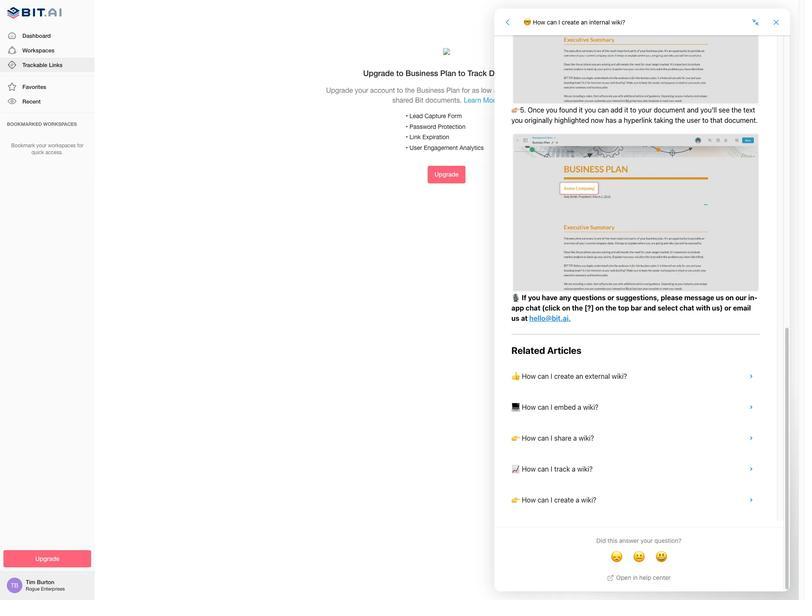 Task type: locate. For each thing, give the bounding box(es) containing it.
dialog
[[494, 9, 790, 592]]

link
[[410, 134, 421, 141]]

documents.
[[425, 96, 462, 104]]

1 vertical spatial upgrade button
[[3, 550, 91, 568]]

the
[[405, 86, 415, 94]]

0 horizontal spatial for
[[77, 142, 83, 149]]

to
[[396, 68, 403, 78], [458, 68, 465, 78], [397, 86, 403, 94], [528, 86, 534, 94]]

trackable links button
[[0, 58, 95, 72]]

business up bit
[[417, 86, 444, 94]]

workspaces button
[[0, 43, 95, 58]]

as right 'low'
[[494, 86, 501, 94]]

trackable links
[[22, 61, 63, 68]]

• left link
[[406, 134, 408, 141]]

1 horizontal spatial for
[[462, 86, 470, 94]]

your up the "quick"
[[36, 142, 46, 149]]

user
[[410, 144, 422, 151]]

•
[[406, 113, 408, 120], [406, 123, 408, 130], [406, 134, 408, 141], [406, 144, 408, 151]]

2 as from the left
[[494, 86, 501, 94]]

workspaces
[[22, 47, 54, 54]]

for right workspaces
[[77, 142, 83, 149]]

tim
[[26, 579, 35, 586]]

your right track
[[553, 86, 567, 94]]

protection
[[438, 123, 465, 130]]

recent button
[[0, 94, 95, 109]]

as up learn on the right of the page
[[472, 86, 479, 94]]

quick
[[31, 150, 44, 156]]

password
[[410, 123, 436, 130]]

1 horizontal spatial your
[[355, 86, 368, 94]]

plan inside upgrade your account to the business plan for as low as $15/mo to track your shared bit documents.
[[446, 86, 460, 94]]

low
[[481, 86, 492, 94]]

account
[[370, 86, 395, 94]]

• left lead at the top of page
[[406, 113, 408, 120]]

your left 'account'
[[355, 86, 368, 94]]

your inside bookmark your workspaces for quick access.
[[36, 142, 46, 149]]

links
[[49, 61, 63, 68]]

1 vertical spatial for
[[77, 142, 83, 149]]

0 vertical spatial upgrade button
[[428, 166, 465, 183]]

dashboard button
[[0, 28, 95, 43]]

your
[[355, 86, 368, 94], [553, 86, 567, 94], [36, 142, 46, 149]]

plan up documents.
[[446, 86, 460, 94]]

2 horizontal spatial your
[[553, 86, 567, 94]]

plan
[[440, 68, 456, 78], [446, 86, 460, 94]]

tb
[[11, 582, 18, 589]]

4 • from the top
[[406, 144, 408, 151]]

business
[[406, 68, 438, 78], [417, 86, 444, 94]]

0 horizontal spatial your
[[36, 142, 46, 149]]

1 vertical spatial business
[[417, 86, 444, 94]]

• left password
[[406, 123, 408, 130]]

favorites
[[22, 83, 46, 90]]

1 vertical spatial plan
[[446, 86, 460, 94]]

upgrade button up the burton
[[3, 550, 91, 568]]

track
[[536, 86, 552, 94]]

for up learn on the right of the page
[[462, 86, 470, 94]]

0 horizontal spatial as
[[472, 86, 479, 94]]

plan up upgrade your account to the business plan for as low as $15/mo to track your shared bit documents.
[[440, 68, 456, 78]]

upgrade
[[363, 68, 394, 78], [326, 86, 353, 94], [435, 171, 459, 178], [35, 555, 59, 562]]

for
[[462, 86, 470, 94], [77, 142, 83, 149]]

0 vertical spatial for
[[462, 86, 470, 94]]

3 • from the top
[[406, 134, 408, 141]]

1 horizontal spatial as
[[494, 86, 501, 94]]

1 • from the top
[[406, 113, 408, 120]]

upgrade button down engagement
[[428, 166, 465, 183]]

business up the
[[406, 68, 438, 78]]

form
[[448, 113, 462, 120]]

0 vertical spatial plan
[[440, 68, 456, 78]]

as
[[472, 86, 479, 94], [494, 86, 501, 94]]

upgrade button
[[428, 166, 465, 183], [3, 550, 91, 568]]

expiration
[[422, 134, 449, 141]]

analytics
[[459, 144, 484, 151]]

dashboard
[[22, 32, 51, 39]]

learn more. link
[[464, 96, 501, 104]]

• left user
[[406, 144, 408, 151]]

1 horizontal spatial upgrade button
[[428, 166, 465, 183]]



Task type: vqa. For each thing, say whether or not it's contained in the screenshot.
Show Wiki image
no



Task type: describe. For each thing, give the bounding box(es) containing it.
your for to
[[355, 86, 368, 94]]

for inside upgrade your account to the business plan for as low as $15/mo to track your shared bit documents.
[[462, 86, 470, 94]]

engagement
[[424, 144, 458, 151]]

enterprises
[[41, 587, 65, 592]]

tim burton rogue enterprises
[[26, 579, 65, 592]]

favorites button
[[0, 80, 95, 94]]

access.
[[45, 150, 63, 156]]

bookmarked
[[7, 121, 42, 127]]

0 horizontal spatial upgrade button
[[3, 550, 91, 568]]

track
[[467, 68, 487, 78]]

workspaces
[[43, 121, 77, 127]]

capture
[[425, 113, 446, 120]]

upgrade to business plan to track documents
[[363, 68, 530, 78]]

your for for
[[36, 142, 46, 149]]

$15/mo
[[503, 86, 526, 94]]

workspaces
[[48, 142, 76, 149]]

bit
[[415, 96, 424, 104]]

lead
[[410, 113, 423, 120]]

upgrade inside upgrade your account to the business plan for as low as $15/mo to track your shared bit documents.
[[326, 86, 353, 94]]

shared
[[392, 96, 413, 104]]

recent
[[22, 98, 41, 105]]

business inside upgrade your account to the business plan for as low as $15/mo to track your shared bit documents.
[[417, 86, 444, 94]]

learn
[[464, 96, 481, 104]]

rogue
[[26, 587, 40, 592]]

trackable
[[22, 61, 47, 68]]

documents
[[489, 68, 530, 78]]

bookmark your workspaces for quick access.
[[11, 142, 83, 156]]

learn more.
[[464, 96, 501, 104]]

upgrade your account to the business plan for as low as $15/mo to track your shared bit documents.
[[326, 86, 567, 104]]

for inside bookmark your workspaces for quick access.
[[77, 142, 83, 149]]

more.
[[483, 96, 501, 104]]

2 • from the top
[[406, 123, 408, 130]]

0 vertical spatial business
[[406, 68, 438, 78]]

burton
[[37, 579, 54, 586]]

1 as from the left
[[472, 86, 479, 94]]

bookmark
[[11, 142, 35, 149]]

• lead capture form • password protection • link expiration • user engagement analytics
[[406, 113, 484, 151]]

bookmarked workspaces
[[7, 121, 77, 127]]



